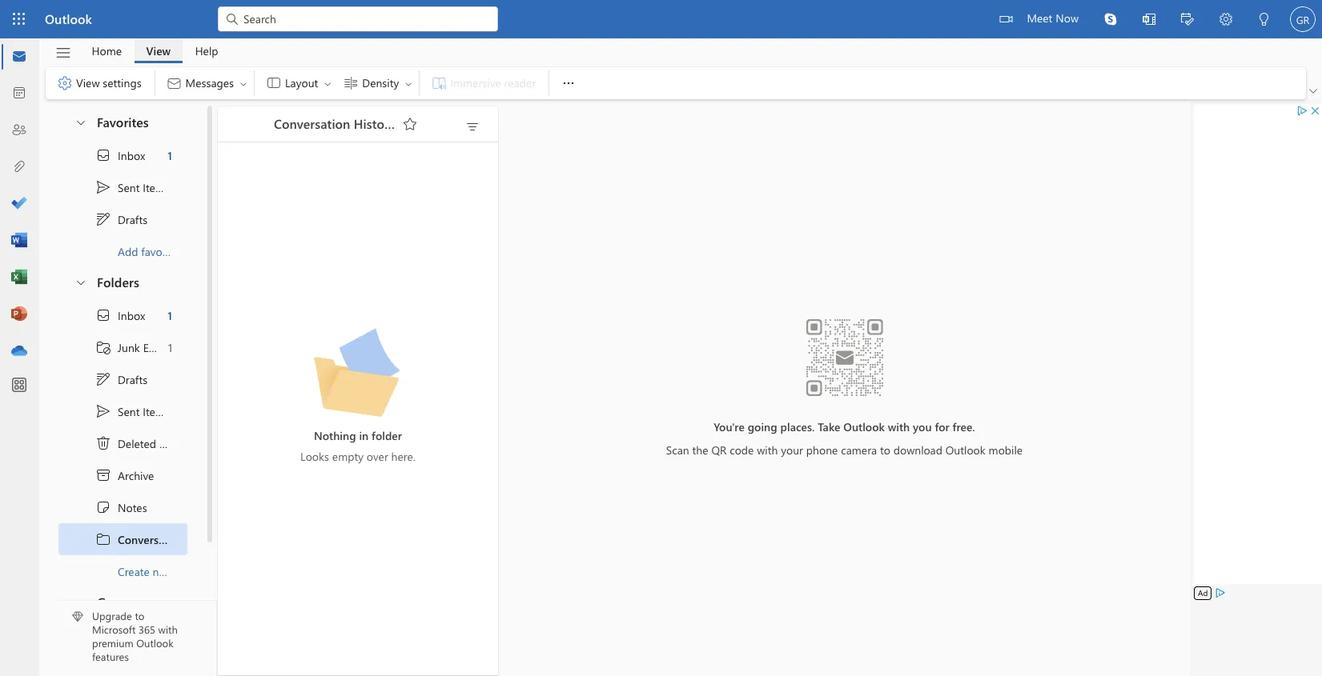 Task type: locate. For each thing, give the bounding box(es) containing it.
1  tree item from the top
[[58, 139, 187, 171]]

inbox for 
[[118, 148, 145, 163]]

1 vertical spatial sent
[[118, 404, 140, 419]]

inbox up  junk email 1
[[118, 308, 145, 323]]

help
[[195, 43, 218, 58]]

1 sent from the top
[[118, 180, 140, 195]]

 right density
[[404, 79, 413, 89]]

2 vertical spatial  button
[[66, 588, 94, 618]]

1 vertical spatial  inbox
[[95, 308, 145, 324]]

 inbox down 'favorites' tree item
[[95, 147, 145, 163]]

 sent items for 1st  tree item from the bottom of the page
[[95, 404, 170, 420]]

0 vertical spatial 
[[95, 147, 111, 163]]

you're
[[714, 419, 745, 435]]

places.
[[781, 419, 815, 435]]

create new folder
[[118, 564, 205, 579]]

more apps image
[[11, 378, 27, 394]]

2 vertical spatial 1
[[168, 340, 172, 355]]

outlook inside upgrade to microsoft 365 with premium outlook features
[[136, 637, 174, 651]]


[[95, 179, 111, 195], [95, 404, 111, 420]]


[[343, 75, 359, 91]]

tab list inside application
[[79, 38, 231, 63]]

0 vertical spatial folder
[[372, 428, 402, 443]]

1 for 
[[168, 148, 172, 163]]

files image
[[11, 159, 27, 175]]

items inside  deleted items
[[159, 436, 186, 451]]

0 vertical spatial sent
[[118, 180, 140, 195]]

 density 
[[343, 75, 413, 91]]

1 inbox from the top
[[118, 148, 145, 163]]

 sent items up add at the top left
[[95, 179, 170, 195]]

outlook up camera
[[844, 419, 885, 435]]

application containing outlook
[[0, 0, 1322, 677]]

 drafts
[[95, 211, 147, 227], [95, 372, 147, 388]]

 deleted items
[[95, 436, 186, 452]]

1  inbox from the top
[[95, 147, 145, 163]]

 left folders
[[74, 276, 87, 289]]

0 vertical spatial items
[[143, 180, 170, 195]]

camera
[[841, 443, 877, 458]]

inbox inside the favorites tree
[[118, 148, 145, 163]]

items up favorite
[[143, 180, 170, 195]]

you're going places. take outlook with you for free. scan the qr code with your phone camera to download outlook mobile
[[666, 419, 1023, 458]]

3 1 from the top
[[168, 340, 172, 355]]

 drafts inside the favorites tree
[[95, 211, 147, 227]]

0 vertical spatial  tree item
[[58, 139, 187, 171]]

 button down 
[[66, 107, 94, 137]]

 inside the favorites tree
[[95, 211, 111, 227]]

view up 
[[146, 43, 171, 58]]

0 vertical spatial inbox
[[118, 148, 145, 163]]

1
[[168, 148, 172, 163], [168, 308, 172, 323], [168, 340, 172, 355]]

with inside upgrade to microsoft 365 with premium outlook features
[[158, 623, 178, 637]]

settings
[[103, 75, 141, 90]]

looks
[[300, 449, 329, 464]]

 button left folders
[[66, 268, 94, 297]]

1 horizontal spatial folder
[[372, 428, 402, 443]]

mail image
[[11, 49, 27, 65]]

1  drafts from the top
[[95, 211, 147, 227]]

1 vertical spatial  button
[[66, 268, 94, 297]]

left-rail-appbar navigation
[[3, 38, 35, 370]]

1 vertical spatial with
[[757, 443, 778, 458]]

 sent items up deleted
[[95, 404, 170, 420]]

2  tree item from the top
[[58, 300, 187, 332]]

1 vertical spatial view
[[76, 75, 100, 90]]

create
[[118, 564, 150, 579]]

 tree item for 
[[58, 364, 187, 396]]

here.
[[391, 449, 416, 464]]

folders tree item
[[58, 268, 187, 300]]

view inside button
[[146, 43, 171, 58]]

folder for in
[[372, 428, 402, 443]]


[[465, 119, 481, 135]]

2  from the top
[[95, 308, 111, 324]]

items for 1st  tree item from the bottom of the page
[[143, 404, 170, 419]]

sent up  tree item
[[118, 404, 140, 419]]

folder inside tree item
[[176, 564, 205, 579]]

2  drafts from the top
[[95, 372, 147, 388]]

 sent items inside the favorites tree
[[95, 179, 170, 195]]

1 horizontal spatial with
[[757, 443, 778, 458]]

items for 2nd  tree item from the bottom of the page
[[143, 180, 170, 195]]

 up  on the bottom of the page
[[95, 404, 111, 420]]

1 vertical spatial folder
[[176, 564, 205, 579]]

with
[[888, 419, 910, 435], [757, 443, 778, 458], [158, 623, 178, 637]]

1 vertical spatial  tree item
[[58, 300, 187, 332]]

1 drafts from the top
[[118, 212, 147, 227]]

3  button from the top
[[66, 588, 94, 618]]

1  button from the top
[[66, 107, 94, 137]]


[[166, 75, 182, 91]]

groups tree item
[[58, 588, 187, 620]]


[[95, 147, 111, 163], [95, 308, 111, 324]]

groups
[[97, 594, 139, 611]]

1 right junk
[[168, 340, 172, 355]]

tree containing 
[[58, 300, 205, 588]]

word image
[[11, 233, 27, 249]]

 button
[[1306, 83, 1321, 99]]

0 vertical spatial  tree item
[[58, 203, 187, 235]]

meet now
[[1027, 10, 1079, 26]]

 drafts down  tree item
[[95, 372, 147, 388]]

0 vertical spatial  sent items
[[95, 179, 170, 195]]

0 vertical spatial with
[[888, 419, 910, 435]]

application
[[0, 0, 1322, 677]]

1 vertical spatial  tree item
[[58, 396, 187, 428]]

 button for favorites
[[66, 107, 94, 137]]

to inside upgrade to microsoft 365 with premium outlook features
[[135, 610, 144, 623]]

0 vertical spatial  inbox
[[95, 147, 145, 163]]

2  inbox from the top
[[95, 308, 145, 324]]

microsoft
[[92, 623, 136, 637]]

1  from the top
[[95, 147, 111, 163]]

 layout 
[[266, 75, 333, 91]]

 down 'favorites' tree item
[[95, 147, 111, 163]]

0 horizontal spatial view
[[76, 75, 100, 90]]

folder for new
[[176, 564, 205, 579]]

1 up 'email'
[[168, 308, 172, 323]]

 tree item up add favorite tree item
[[58, 171, 187, 203]]


[[55, 44, 72, 61]]

 tree item
[[58, 460, 187, 492]]

outlook
[[45, 10, 92, 27], [844, 419, 885, 435], [946, 443, 986, 458], [136, 637, 174, 651]]

0 vertical spatial drafts
[[118, 212, 147, 227]]

0 horizontal spatial to
[[135, 610, 144, 623]]

add favorite tree item
[[58, 235, 187, 268]]

 up add favorite tree item
[[95, 179, 111, 195]]

 left ""
[[323, 79, 333, 89]]

 left favorites
[[74, 116, 87, 129]]

0 vertical spatial 
[[95, 179, 111, 195]]

 for 
[[95, 211, 111, 227]]

drafts down  junk email 1
[[118, 372, 147, 387]]

1 vertical spatial  sent items
[[95, 404, 170, 420]]

 tree item down junk
[[58, 364, 187, 396]]

 tree item down favorites
[[58, 139, 187, 171]]

2 vertical spatial items
[[159, 436, 186, 451]]

folder
[[372, 428, 402, 443], [176, 564, 205, 579]]

1  sent items from the top
[[95, 179, 170, 195]]

 tree item
[[58, 139, 187, 171], [58, 300, 187, 332]]

2 inbox from the top
[[118, 308, 145, 323]]

1 inside  junk email 1
[[168, 340, 172, 355]]

sent up add at the top left
[[118, 180, 140, 195]]


[[224, 11, 240, 27]]

outlook banner
[[0, 0, 1322, 41]]

email
[[143, 340, 170, 355]]

 tree item up deleted
[[58, 396, 187, 428]]

1 vertical spatial  drafts
[[95, 372, 147, 388]]

1 1 from the top
[[168, 148, 172, 163]]

2  tree item from the top
[[58, 396, 187, 428]]

ad
[[1198, 588, 1208, 599]]

1 vertical spatial drafts
[[118, 372, 147, 387]]

folders
[[97, 274, 139, 291]]

layout group
[[258, 67, 416, 99]]

with right 365 at bottom left
[[158, 623, 178, 637]]

meet
[[1027, 10, 1053, 26]]

create new folder tree item
[[58, 556, 205, 588]]

1 down 'favorites' tree item
[[168, 148, 172, 163]]

1 vertical spatial 
[[95, 308, 111, 324]]

folder up over
[[372, 428, 402, 443]]

view
[[146, 43, 171, 58], [76, 75, 100, 90]]

sent
[[118, 180, 140, 195], [118, 404, 140, 419]]

 button
[[1092, 0, 1130, 38]]

to right upgrade at the bottom left
[[135, 610, 144, 623]]

0 vertical spatial  button
[[66, 107, 94, 137]]

 tree item
[[58, 492, 187, 524]]

2  sent items from the top
[[95, 404, 170, 420]]

1 vertical spatial items
[[143, 404, 170, 419]]

1 vertical spatial to
[[135, 610, 144, 623]]

 tree item up junk
[[58, 300, 187, 332]]

 down 
[[95, 372, 111, 388]]

0 vertical spatial view
[[146, 43, 171, 58]]

message list section
[[218, 103, 498, 676]]

1  from the top
[[95, 211, 111, 227]]

1  tree item from the top
[[58, 203, 187, 235]]

2  button from the top
[[66, 268, 94, 297]]

 sent items
[[95, 179, 170, 195], [95, 404, 170, 420]]

people image
[[11, 123, 27, 139]]

0 vertical spatial 
[[95, 211, 111, 227]]

 inside 'favorites' tree item
[[74, 116, 87, 129]]

 for 
[[95, 372, 111, 388]]

phone
[[806, 443, 838, 458]]

conversation history heading
[[253, 107, 423, 142]]

 button
[[66, 107, 94, 137], [66, 268, 94, 297], [66, 588, 94, 618]]

tree
[[58, 300, 205, 588]]

 junk email 1
[[95, 340, 172, 356]]

the
[[692, 443, 708, 458]]

 left 
[[239, 79, 248, 89]]

with left you
[[888, 419, 910, 435]]

 button left the groups
[[66, 588, 94, 618]]

items right deleted
[[159, 436, 186, 451]]

2  from the top
[[95, 372, 111, 388]]

 button inside 'favorites' tree item
[[66, 107, 94, 137]]

drafts inside the favorites tree
[[118, 212, 147, 227]]

 tree item
[[58, 171, 187, 203], [58, 396, 187, 428]]

0 vertical spatial  tree item
[[58, 171, 187, 203]]

2  tree item from the top
[[58, 364, 187, 396]]

2 1 from the top
[[168, 308, 172, 323]]

1 vertical spatial 
[[95, 404, 111, 420]]

0 horizontal spatial folder
[[176, 564, 205, 579]]

with down going
[[757, 443, 778, 458]]

outlook right premium
[[136, 637, 174, 651]]

tab list
[[79, 38, 231, 63]]

outlook up  'button'
[[45, 10, 92, 27]]

1 vertical spatial  tree item
[[58, 364, 187, 396]]

items inside the favorites tree
[[143, 180, 170, 195]]


[[95, 532, 111, 548]]

1  from the top
[[95, 179, 111, 195]]


[[1258, 13, 1271, 26]]

code
[[730, 443, 754, 458]]

0 vertical spatial to
[[880, 443, 891, 458]]

 for 
[[95, 147, 111, 163]]

items up  deleted items
[[143, 404, 170, 419]]

 button inside groups tree item
[[66, 588, 94, 618]]

 drafts up add favorite tree item
[[95, 211, 147, 227]]

onedrive image
[[11, 344, 27, 360]]

premium features image
[[72, 612, 83, 623]]


[[239, 79, 248, 89], [323, 79, 333, 89], [404, 79, 413, 89], [74, 116, 87, 129], [74, 276, 87, 289], [74, 596, 87, 609]]

excel image
[[11, 270, 27, 286]]

 inside  messages 
[[239, 79, 248, 89]]

 inside  layout 
[[323, 79, 333, 89]]

1 vertical spatial 
[[95, 372, 111, 388]]

 up 
[[95, 308, 111, 324]]

 up premium features icon
[[74, 596, 87, 609]]

0 vertical spatial 1
[[168, 148, 172, 163]]

 tree item up add at the top left
[[58, 203, 187, 235]]

 inside the favorites tree
[[95, 147, 111, 163]]

 inbox down folders tree item
[[95, 308, 145, 324]]

 tree item
[[58, 203, 187, 235], [58, 364, 187, 396]]

tab list containing home
[[79, 38, 231, 63]]


[[95, 468, 111, 484]]

 up add favorite tree item
[[95, 211, 111, 227]]

folder right new
[[176, 564, 205, 579]]

1 vertical spatial inbox
[[118, 308, 145, 323]]

 button inside folders tree item
[[66, 268, 94, 297]]

nothing in folder looks empty over here.
[[300, 428, 416, 464]]

 inbox for 
[[95, 147, 145, 163]]

outlook link
[[45, 0, 92, 38]]

0 vertical spatial  drafts
[[95, 211, 147, 227]]

 inbox inside the favorites tree
[[95, 147, 145, 163]]

outlook inside banner
[[45, 10, 92, 27]]

download
[[894, 443, 943, 458]]

conversation history 
[[274, 115, 418, 132]]

to right camera
[[880, 443, 891, 458]]

1 vertical spatial 1
[[168, 308, 172, 323]]

2 drafts from the top
[[118, 372, 147, 387]]

1 horizontal spatial to
[[880, 443, 891, 458]]


[[95, 211, 111, 227], [95, 372, 111, 388]]

1 horizontal spatial view
[[146, 43, 171, 58]]

drafts up add at the top left
[[118, 212, 147, 227]]

sent inside the favorites tree
[[118, 180, 140, 195]]

0 horizontal spatial with
[[158, 623, 178, 637]]

1 inside the favorites tree
[[168, 148, 172, 163]]

view right 
[[76, 75, 100, 90]]

inbox down 'favorites' tree item
[[118, 148, 145, 163]]

2 vertical spatial with
[[158, 623, 178, 637]]

folder inside nothing in folder looks empty over here.
[[372, 428, 402, 443]]

inbox
[[118, 148, 145, 163], [118, 308, 145, 323]]



Task type: describe. For each thing, give the bounding box(es) containing it.
 view settings
[[57, 75, 141, 91]]


[[95, 500, 111, 516]]

1 for 
[[168, 308, 172, 323]]

 button for groups
[[66, 588, 94, 618]]

 drafts for 
[[95, 372, 147, 388]]

calendar image
[[11, 86, 27, 102]]

 button
[[47, 39, 79, 66]]

in
[[359, 428, 369, 443]]

to do image
[[11, 196, 27, 212]]

 tree item
[[58, 428, 187, 460]]

deleted
[[118, 436, 156, 451]]

home
[[92, 43, 122, 58]]

junk
[[118, 340, 140, 355]]

 inbox for 
[[95, 308, 145, 324]]

density
[[362, 75, 399, 90]]

 inside folders tree item
[[74, 276, 87, 289]]

 button
[[1245, 0, 1284, 41]]

notes
[[118, 500, 147, 515]]


[[1104, 13, 1117, 26]]

help button
[[183, 38, 230, 63]]

 button
[[1130, 0, 1169, 41]]

view button
[[134, 38, 183, 63]]

 sent items for 2nd  tree item from the bottom of the page
[[95, 179, 170, 195]]

 tree item
[[58, 332, 187, 364]]


[[57, 75, 73, 91]]

favorites
[[97, 114, 149, 131]]

 drafts for 
[[95, 211, 147, 227]]

 button
[[1169, 0, 1207, 41]]

 button for folders
[[66, 268, 94, 297]]


[[1000, 13, 1013, 26]]

conversation
[[274, 115, 350, 132]]

to inside you're going places. take outlook with you for free. scan the qr code with your phone camera to download outlook mobile
[[880, 443, 891, 458]]

messages
[[186, 75, 234, 90]]

drafts for 
[[118, 212, 147, 227]]

 messages 
[[166, 75, 248, 91]]

set your advertising preferences image
[[1214, 587, 1227, 600]]

2 horizontal spatial with
[[888, 419, 910, 435]]

home button
[[80, 38, 134, 63]]

365
[[139, 623, 155, 637]]

you
[[913, 419, 932, 435]]

2  from the top
[[95, 404, 111, 420]]

features
[[92, 650, 129, 664]]


[[1220, 13, 1233, 26]]

archive
[[118, 468, 154, 483]]

history
[[354, 115, 396, 132]]

 button
[[397, 111, 423, 137]]


[[266, 75, 282, 91]]

2 sent from the top
[[118, 404, 140, 419]]

now
[[1056, 10, 1079, 26]]

 notes
[[95, 500, 147, 516]]

scan
[[666, 443, 689, 458]]

add favorite
[[118, 244, 179, 259]]

nothing
[[314, 428, 356, 443]]

 button
[[1207, 0, 1245, 41]]

 inside the favorites tree
[[95, 179, 111, 195]]

favorites tree item
[[58, 107, 187, 139]]

1  tree item from the top
[[58, 171, 187, 203]]

your
[[781, 443, 803, 458]]

 for 
[[95, 308, 111, 324]]

 tree item
[[58, 524, 187, 556]]

 button
[[553, 67, 585, 99]]

free.
[[953, 419, 975, 435]]

 button
[[460, 115, 485, 138]]

upgrade
[[92, 610, 132, 623]]

layout
[[285, 75, 318, 90]]

 inside ' density '
[[404, 79, 413, 89]]


[[1310, 87, 1318, 95]]

take
[[818, 419, 841, 435]]

 inside groups tree item
[[74, 596, 87, 609]]


[[561, 75, 577, 91]]

 tree item for 
[[58, 139, 187, 171]]

for
[[935, 419, 950, 435]]

inbox for 
[[118, 308, 145, 323]]

 tree item for 
[[58, 300, 187, 332]]

items for  tree item
[[159, 436, 186, 451]]


[[402, 116, 418, 132]]

outlook down free.
[[946, 443, 986, 458]]

Search for email, meetings, files and more. field
[[242, 10, 489, 27]]

mobile
[[989, 443, 1023, 458]]

empty
[[332, 449, 364, 464]]

upgrade to microsoft 365 with premium outlook features
[[92, 610, 178, 664]]

premium
[[92, 637, 134, 651]]

powerpoint image
[[11, 307, 27, 323]]


[[1181, 13, 1194, 26]]

favorites tree
[[58, 101, 187, 268]]

view inside  view settings
[[76, 75, 100, 90]]

qr
[[712, 443, 727, 458]]

 tree item for 
[[58, 203, 187, 235]]

favorite
[[141, 244, 179, 259]]

new
[[153, 564, 173, 579]]


[[95, 340, 111, 356]]

add
[[118, 244, 138, 259]]


[[1143, 13, 1156, 26]]

drafts for 
[[118, 372, 147, 387]]

going
[[748, 419, 777, 435]]

 archive
[[95, 468, 154, 484]]

over
[[367, 449, 388, 464]]

 search field
[[218, 0, 498, 36]]

account manager for greg robinson image
[[1290, 6, 1316, 32]]


[[95, 436, 111, 452]]



Task type: vqa. For each thing, say whether or not it's contained in the screenshot.
Sent to the top
yes



